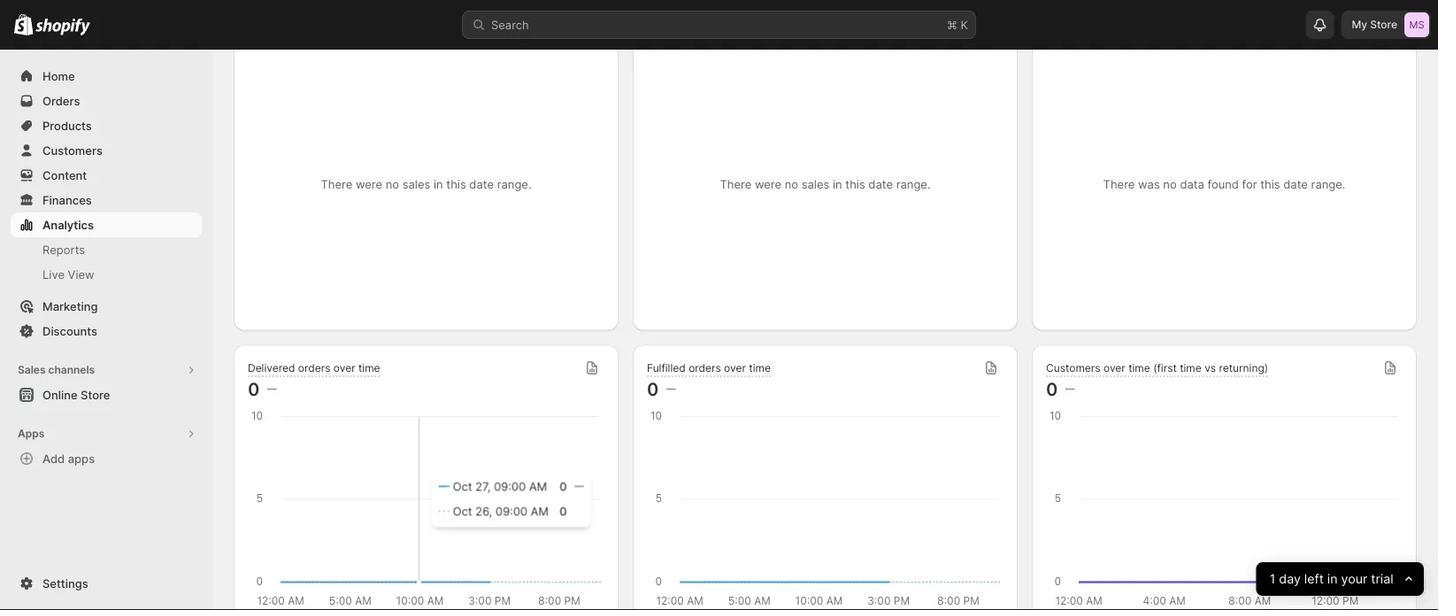 Task type: describe. For each thing, give the bounding box(es) containing it.
view
[[68, 267, 94, 281]]

2 there were no sales in this date range. button from the left
[[633, 18, 1018, 331]]

delivered orders over time
[[248, 362, 380, 375]]

left
[[1305, 572, 1325, 587]]

customers over time (first time vs returning) button
[[1047, 361, 1269, 377]]

this for second there were no sales in this date range. button from left
[[846, 178, 866, 192]]

over for delivered orders over time
[[334, 362, 356, 375]]

discounts link
[[11, 319, 202, 344]]

my
[[1353, 18, 1368, 31]]

live view
[[43, 267, 94, 281]]

day
[[1280, 572, 1302, 587]]

1 sales from the left
[[403, 178, 431, 192]]

0 horizontal spatial in
[[434, 178, 443, 192]]

no inside button
[[1164, 178, 1177, 192]]

found
[[1208, 178, 1240, 192]]

⌘ k
[[947, 18, 969, 31]]

home link
[[11, 64, 202, 89]]

3 over from the left
[[1104, 362, 1126, 375]]

discounts
[[43, 324, 97, 338]]

apps
[[18, 427, 45, 440]]

finances
[[43, 193, 92, 207]]

vs
[[1205, 362, 1217, 375]]

1 were from the left
[[356, 178, 383, 192]]

home
[[43, 69, 75, 83]]

1 horizontal spatial in
[[833, 178, 843, 192]]

this for first there were no sales in this date range. button
[[446, 178, 466, 192]]

in inside "1 day left in your trial" dropdown button
[[1328, 572, 1339, 587]]

no change image
[[267, 383, 277, 397]]

content
[[43, 168, 87, 182]]

this inside button
[[1261, 178, 1281, 192]]

customers over time (first time vs returning)
[[1047, 362, 1269, 375]]

search
[[491, 18, 529, 31]]

analytics link
[[11, 213, 202, 237]]

sales channels button
[[11, 358, 202, 383]]

range. inside button
[[1312, 178, 1346, 192]]

fulfilled
[[647, 362, 686, 375]]

orders
[[43, 94, 80, 108]]

over for fulfilled orders over time
[[724, 362, 746, 375]]

2 there were no sales in this date range. from the left
[[720, 178, 931, 192]]

date inside button
[[1284, 178, 1309, 192]]

1 horizontal spatial shopify image
[[36, 18, 91, 36]]

online store link
[[11, 383, 202, 407]]

customers for customers over time (first time vs returning)
[[1047, 362, 1101, 375]]

2 were from the left
[[755, 178, 782, 192]]

live
[[43, 267, 65, 281]]

orders for fulfilled
[[689, 362, 721, 375]]

2 sales from the left
[[802, 178, 830, 192]]

range. for first there were no sales in this date range. button
[[497, 178, 532, 192]]

add apps
[[43, 452, 95, 465]]

0 for fulfilled orders over time
[[647, 379, 659, 400]]

there was no data found for this date range.
[[1104, 178, 1346, 192]]

(first
[[1154, 362, 1177, 375]]

2 date from the left
[[869, 178, 893, 192]]



Task type: vqa. For each thing, say whether or not it's contained in the screenshot.
To in the TO CUSTOMIZE YOUR ONLINE STORE AND ADD BONUS FEATURES
no



Task type: locate. For each thing, give the bounding box(es) containing it.
over right "delivered"
[[334, 362, 356, 375]]

2 there from the left
[[720, 178, 752, 192]]

orders for delivered
[[298, 362, 331, 375]]

there inside button
[[1104, 178, 1135, 192]]

channels
[[48, 363, 95, 376]]

range. for second there were no sales in this date range. button from left
[[897, 178, 931, 192]]

1 horizontal spatial 0
[[647, 379, 659, 400]]

⌘
[[947, 18, 958, 31]]

sales channels
[[18, 363, 95, 376]]

delivered orders over time button
[[248, 361, 380, 377]]

0 horizontal spatial orders
[[298, 362, 331, 375]]

orders right "delivered"
[[298, 362, 331, 375]]

finances link
[[11, 188, 202, 213]]

store right my on the right
[[1371, 18, 1398, 31]]

fulfilled orders over time
[[647, 362, 771, 375]]

1
[[1270, 572, 1276, 587]]

3 range. from the left
[[1312, 178, 1346, 192]]

1 horizontal spatial there
[[720, 178, 752, 192]]

1 vertical spatial store
[[81, 388, 110, 402]]

range.
[[497, 178, 532, 192], [897, 178, 931, 192], [1312, 178, 1346, 192]]

in
[[434, 178, 443, 192], [833, 178, 843, 192], [1328, 572, 1339, 587]]

1 orders from the left
[[298, 362, 331, 375]]

0 vertical spatial store
[[1371, 18, 1398, 31]]

1 day left in your trial button
[[1257, 562, 1425, 596]]

orders
[[298, 362, 331, 375], [689, 362, 721, 375]]

no change image
[[666, 383, 676, 397], [1065, 383, 1075, 397]]

1 horizontal spatial there were no sales in this date range.
[[720, 178, 931, 192]]

0 horizontal spatial customers
[[43, 143, 103, 157]]

4 time from the left
[[1180, 362, 1202, 375]]

0 horizontal spatial there were no sales in this date range.
[[321, 178, 532, 192]]

0 horizontal spatial no
[[386, 178, 399, 192]]

my store
[[1353, 18, 1398, 31]]

0 horizontal spatial no change image
[[666, 383, 676, 397]]

online
[[43, 388, 78, 402]]

reports link
[[11, 237, 202, 262]]

2 time from the left
[[749, 362, 771, 375]]

live view link
[[11, 262, 202, 287]]

products link
[[11, 113, 202, 138]]

2 horizontal spatial 0
[[1047, 379, 1058, 400]]

2 over from the left
[[724, 362, 746, 375]]

trial
[[1372, 572, 1394, 587]]

online store button
[[0, 383, 213, 407]]

1 time from the left
[[359, 362, 380, 375]]

2 range. from the left
[[897, 178, 931, 192]]

1 horizontal spatial there were no sales in this date range. button
[[633, 18, 1018, 331]]

1 horizontal spatial were
[[755, 178, 782, 192]]

2 this from the left
[[846, 178, 866, 192]]

no change image for fulfilled
[[666, 383, 676, 397]]

1 date from the left
[[470, 178, 494, 192]]

data
[[1181, 178, 1205, 192]]

store down sales channels button
[[81, 388, 110, 402]]

no
[[386, 178, 399, 192], [785, 178, 799, 192], [1164, 178, 1177, 192]]

shopify image
[[14, 14, 33, 35], [36, 18, 91, 36]]

3 this from the left
[[1261, 178, 1281, 192]]

over left (first
[[1104, 362, 1126, 375]]

0 horizontal spatial date
[[470, 178, 494, 192]]

fulfilled orders over time button
[[647, 361, 771, 377]]

3 date from the left
[[1284, 178, 1309, 192]]

0 horizontal spatial over
[[334, 362, 356, 375]]

1 range. from the left
[[497, 178, 532, 192]]

0 horizontal spatial this
[[446, 178, 466, 192]]

customers link
[[11, 138, 202, 163]]

there
[[321, 178, 353, 192], [720, 178, 752, 192], [1104, 178, 1135, 192]]

0 horizontal spatial shopify image
[[14, 14, 33, 35]]

sales
[[403, 178, 431, 192], [802, 178, 830, 192]]

store inside "button"
[[81, 388, 110, 402]]

3 0 from the left
[[1047, 379, 1058, 400]]

3 there from the left
[[1104, 178, 1135, 192]]

customers
[[43, 143, 103, 157], [1047, 362, 1101, 375]]

for
[[1243, 178, 1258, 192]]

time
[[359, 362, 380, 375], [749, 362, 771, 375], [1129, 362, 1151, 375], [1180, 362, 1202, 375]]

1 no change image from the left
[[666, 383, 676, 397]]

1 horizontal spatial date
[[869, 178, 893, 192]]

2 horizontal spatial there
[[1104, 178, 1135, 192]]

store for online store
[[81, 388, 110, 402]]

1 0 from the left
[[248, 379, 260, 400]]

products
[[43, 119, 92, 132]]

1 over from the left
[[334, 362, 356, 375]]

date
[[470, 178, 494, 192], [869, 178, 893, 192], [1284, 178, 1309, 192]]

your
[[1342, 572, 1368, 587]]

2 no from the left
[[785, 178, 799, 192]]

no change image for customers
[[1065, 383, 1075, 397]]

0 horizontal spatial range.
[[497, 178, 532, 192]]

0
[[248, 379, 260, 400], [647, 379, 659, 400], [1047, 379, 1058, 400]]

returning)
[[1220, 362, 1269, 375]]

over
[[334, 362, 356, 375], [724, 362, 746, 375], [1104, 362, 1126, 375]]

2 0 from the left
[[647, 379, 659, 400]]

reports
[[43, 243, 85, 256]]

1 horizontal spatial orders
[[689, 362, 721, 375]]

marketing
[[43, 299, 98, 313]]

analytics
[[43, 218, 94, 232]]

was
[[1139, 178, 1161, 192]]

1 there were no sales in this date range. from the left
[[321, 178, 532, 192]]

2 no change image from the left
[[1065, 383, 1075, 397]]

3 time from the left
[[1129, 362, 1151, 375]]

2 horizontal spatial this
[[1261, 178, 1281, 192]]

2 horizontal spatial in
[[1328, 572, 1339, 587]]

1 there from the left
[[321, 178, 353, 192]]

0 vertical spatial customers
[[43, 143, 103, 157]]

settings
[[43, 576, 88, 590]]

2 horizontal spatial range.
[[1312, 178, 1346, 192]]

online store
[[43, 388, 110, 402]]

there were no sales in this date range. button
[[234, 18, 619, 331], [633, 18, 1018, 331]]

1 there were no sales in this date range. button from the left
[[234, 18, 619, 331]]

0 horizontal spatial 0
[[248, 379, 260, 400]]

1 this from the left
[[446, 178, 466, 192]]

2 horizontal spatial date
[[1284, 178, 1309, 192]]

0 horizontal spatial store
[[81, 388, 110, 402]]

orders right fulfilled
[[689, 362, 721, 375]]

store
[[1371, 18, 1398, 31], [81, 388, 110, 402]]

0 horizontal spatial were
[[356, 178, 383, 192]]

1 horizontal spatial store
[[1371, 18, 1398, 31]]

content link
[[11, 163, 202, 188]]

1 horizontal spatial no change image
[[1065, 383, 1075, 397]]

1 horizontal spatial customers
[[1047, 362, 1101, 375]]

settings link
[[11, 571, 202, 596]]

there were no sales in this date range.
[[321, 178, 532, 192], [720, 178, 931, 192]]

there was no data found for this date range. button
[[1032, 18, 1418, 331]]

over right fulfilled
[[724, 362, 746, 375]]

1 vertical spatial customers
[[1047, 362, 1101, 375]]

0 horizontal spatial sales
[[403, 178, 431, 192]]

orders link
[[11, 89, 202, 113]]

marketing link
[[11, 294, 202, 319]]

customers inside dropdown button
[[1047, 362, 1101, 375]]

2 horizontal spatial over
[[1104, 362, 1126, 375]]

add apps button
[[11, 446, 202, 471]]

apps
[[68, 452, 95, 465]]

2 orders from the left
[[689, 362, 721, 375]]

1 horizontal spatial range.
[[897, 178, 931, 192]]

1 horizontal spatial no
[[785, 178, 799, 192]]

k
[[961, 18, 969, 31]]

add
[[43, 452, 65, 465]]

0 horizontal spatial there were no sales in this date range. button
[[234, 18, 619, 331]]

my store image
[[1405, 12, 1430, 37]]

delivered
[[248, 362, 295, 375]]

customers for customers
[[43, 143, 103, 157]]

0 horizontal spatial there
[[321, 178, 353, 192]]

1 no from the left
[[386, 178, 399, 192]]

3 no from the left
[[1164, 178, 1177, 192]]

2 horizontal spatial no
[[1164, 178, 1177, 192]]

1 horizontal spatial this
[[846, 178, 866, 192]]

0 for customers over time (first time vs returning)
[[1047, 379, 1058, 400]]

1 day left in your trial
[[1270, 572, 1394, 587]]

1 horizontal spatial over
[[724, 362, 746, 375]]

were
[[356, 178, 383, 192], [755, 178, 782, 192]]

store for my store
[[1371, 18, 1398, 31]]

0 for delivered orders over time
[[248, 379, 260, 400]]

this
[[446, 178, 466, 192], [846, 178, 866, 192], [1261, 178, 1281, 192]]

1 horizontal spatial sales
[[802, 178, 830, 192]]

sales
[[18, 363, 46, 376]]

apps button
[[11, 421, 202, 446]]



